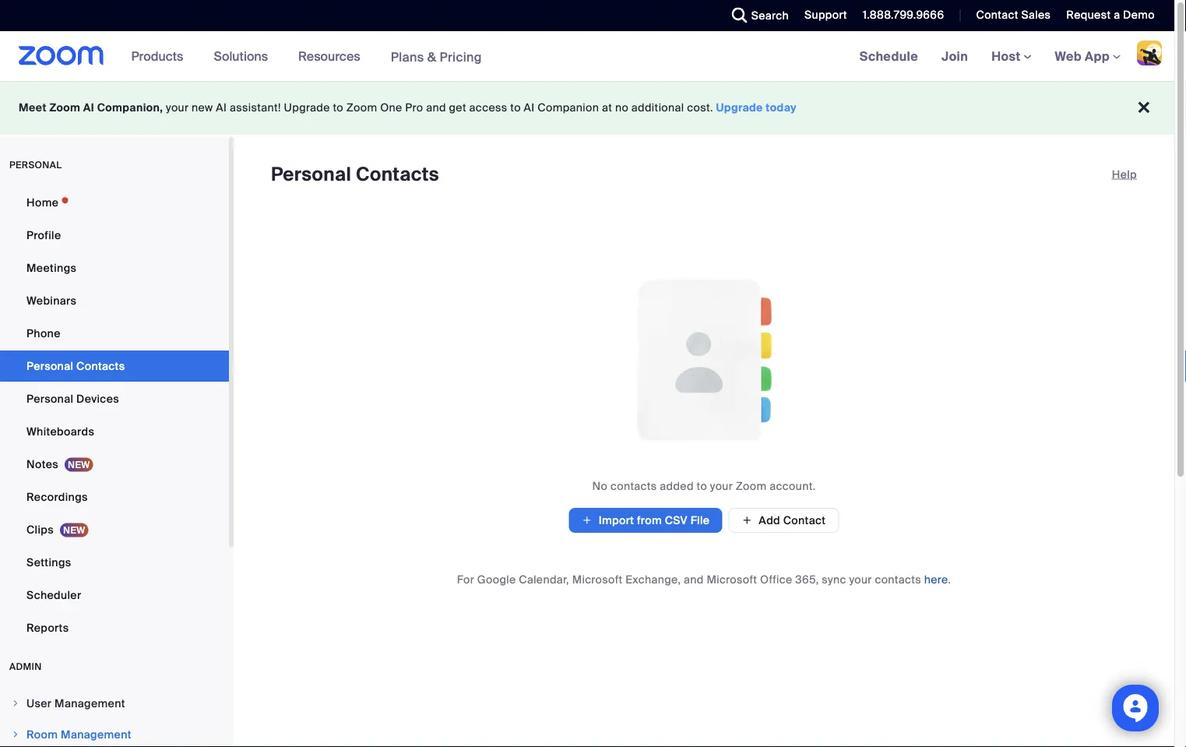 Task type: describe. For each thing, give the bounding box(es) containing it.
notes link
[[0, 449, 229, 480]]

request
[[1067, 8, 1112, 22]]

management for room management
[[61, 727, 132, 742]]

pro
[[406, 101, 424, 115]]

products
[[131, 48, 183, 64]]

room management menu item
[[0, 720, 229, 747]]

phone link
[[0, 318, 229, 349]]

room
[[26, 727, 58, 742]]

365,
[[796, 572, 819, 587]]

your for to
[[711, 479, 733, 493]]

clips
[[26, 523, 54, 537]]

add contact button
[[729, 508, 840, 533]]

exchange,
[[626, 572, 681, 587]]

1 ai from the left
[[83, 101, 94, 115]]

whiteboards
[[26, 424, 94, 439]]

no
[[616, 101, 629, 115]]

no
[[593, 479, 608, 493]]

add image
[[582, 513, 593, 528]]

schedule link
[[848, 31, 931, 81]]

companion
[[538, 101, 599, 115]]

2 horizontal spatial zoom
[[736, 479, 767, 493]]

companion,
[[97, 101, 163, 115]]

additional
[[632, 101, 685, 115]]

file
[[691, 513, 710, 528]]

banner containing products
[[0, 31, 1175, 82]]

account.
[[770, 479, 816, 493]]

resources
[[299, 48, 361, 64]]

request a demo
[[1067, 8, 1156, 22]]

profile link
[[0, 220, 229, 251]]

profile picture image
[[1138, 41, 1163, 65]]

host button
[[992, 48, 1032, 64]]

personal
[[9, 159, 62, 171]]

settings
[[26, 555, 71, 570]]

zoom logo image
[[19, 46, 104, 65]]

admin menu menu
[[0, 689, 229, 747]]

scheduler
[[26, 588, 81, 602]]

for
[[457, 572, 475, 587]]

add contact
[[759, 513, 826, 528]]

cost.
[[688, 101, 714, 115]]

meet zoom ai companion, footer
[[0, 81, 1175, 135]]

at
[[602, 101, 613, 115]]

personal contacts link
[[0, 351, 229, 382]]

recordings
[[26, 490, 88, 504]]

0 horizontal spatial zoom
[[49, 101, 80, 115]]

one
[[380, 101, 403, 115]]

whiteboards link
[[0, 416, 229, 447]]

plans & pricing
[[391, 49, 482, 65]]

0 horizontal spatial to
[[333, 101, 344, 115]]

2 vertical spatial your
[[850, 572, 873, 587]]

today
[[766, 101, 797, 115]]

room management
[[26, 727, 132, 742]]

solutions
[[214, 48, 268, 64]]

1 horizontal spatial and
[[684, 572, 704, 587]]

web app button
[[1056, 48, 1121, 64]]

host
[[992, 48, 1024, 64]]

management for user management
[[55, 696, 125, 711]]

get
[[449, 101, 467, 115]]

a
[[1115, 8, 1121, 22]]

webinars link
[[0, 285, 229, 316]]

1 horizontal spatial contacts
[[875, 572, 922, 587]]

recordings link
[[0, 482, 229, 513]]

office
[[761, 572, 793, 587]]

home link
[[0, 187, 229, 218]]

personal devices link
[[0, 383, 229, 415]]

reports link
[[0, 613, 229, 644]]

import
[[599, 513, 635, 528]]

added
[[660, 479, 694, 493]]

0 vertical spatial contacts
[[356, 162, 439, 187]]

admin
[[9, 661, 42, 673]]

1.888.799.9666
[[863, 8, 945, 22]]

devices
[[76, 392, 119, 406]]

assistant!
[[230, 101, 281, 115]]

and inside the meet zoom ai companion, footer
[[426, 101, 446, 115]]

profile
[[26, 228, 61, 242]]

sales
[[1022, 8, 1052, 22]]

schedule
[[860, 48, 919, 64]]

user
[[26, 696, 52, 711]]

1 horizontal spatial personal contacts
[[271, 162, 439, 187]]

from
[[637, 513, 662, 528]]

1.888.799.9666 button up 'schedule'
[[852, 0, 949, 31]]

search button
[[721, 0, 793, 31]]

add image
[[742, 514, 753, 528]]

contact inside add contact button
[[784, 513, 826, 528]]

google
[[478, 572, 516, 587]]



Task type: vqa. For each thing, say whether or not it's contained in the screenshot.
"UPGRADE"
yes



Task type: locate. For each thing, give the bounding box(es) containing it.
your right sync
[[850, 572, 873, 587]]

management up room management
[[55, 696, 125, 711]]

contact
[[977, 8, 1019, 22], [784, 513, 826, 528]]

1 microsoft from the left
[[573, 572, 623, 587]]

upgrade right cost.
[[717, 101, 764, 115]]

reports
[[26, 621, 69, 635]]

2 horizontal spatial ai
[[524, 101, 535, 115]]

zoom right meet
[[49, 101, 80, 115]]

ai right new
[[216, 101, 227, 115]]

scheduler link
[[0, 580, 229, 611]]

0 horizontal spatial your
[[166, 101, 189, 115]]

1.888.799.9666 button
[[852, 0, 949, 31], [863, 8, 945, 22]]

phone
[[26, 326, 61, 341]]

1 horizontal spatial to
[[511, 101, 521, 115]]

csv
[[665, 513, 688, 528]]

pricing
[[440, 49, 482, 65]]

settings link
[[0, 547, 229, 578]]

meet zoom ai companion, your new ai assistant! upgrade to zoom one pro and get access to ai companion at no additional cost. upgrade today
[[19, 101, 797, 115]]

2 horizontal spatial your
[[850, 572, 873, 587]]

ai left companion
[[524, 101, 535, 115]]

1 horizontal spatial contact
[[977, 8, 1019, 22]]

your left new
[[166, 101, 189, 115]]

demo
[[1124, 8, 1156, 22]]

0 vertical spatial management
[[55, 696, 125, 711]]

plans
[[391, 49, 424, 65]]

microsoft left office
[[707, 572, 758, 587]]

home
[[26, 195, 59, 210]]

1.888.799.9666 button up schedule link at the top right
[[863, 8, 945, 22]]

microsoft
[[573, 572, 623, 587], [707, 572, 758, 587]]

management inside user management menu item
[[55, 696, 125, 711]]

0 horizontal spatial and
[[426, 101, 446, 115]]

webinars
[[26, 293, 77, 308]]

contacts inside 'personal menu' 'menu'
[[76, 359, 125, 373]]

1 horizontal spatial ai
[[216, 101, 227, 115]]

product information navigation
[[120, 31, 494, 82]]

2 upgrade from the left
[[717, 101, 764, 115]]

personal for 'personal devices' link
[[26, 392, 74, 406]]

zoom left one in the top of the page
[[347, 101, 378, 115]]

personal inside 'personal devices' link
[[26, 392, 74, 406]]

0 vertical spatial contacts
[[611, 479, 657, 493]]

0 horizontal spatial microsoft
[[573, 572, 623, 587]]

2 ai from the left
[[216, 101, 227, 115]]

contacts down one in the top of the page
[[356, 162, 439, 187]]

contact left the sales
[[977, 8, 1019, 22]]

0 horizontal spatial contacts
[[76, 359, 125, 373]]

1 horizontal spatial upgrade
[[717, 101, 764, 115]]

no contacts added to your zoom account.
[[593, 479, 816, 493]]

support
[[805, 8, 848, 22]]

to
[[333, 101, 344, 115], [511, 101, 521, 115], [697, 479, 708, 493]]

0 horizontal spatial ai
[[83, 101, 94, 115]]

web
[[1056, 48, 1082, 64]]

for google calendar, microsoft exchange, and microsoft office 365, sync your contacts here .
[[457, 572, 952, 587]]

0 vertical spatial contact
[[977, 8, 1019, 22]]

meetings
[[26, 261, 77, 275]]

1 vertical spatial personal
[[26, 359, 74, 373]]

personal contacts
[[271, 162, 439, 187], [26, 359, 125, 373]]

personal
[[271, 162, 352, 187], [26, 359, 74, 373], [26, 392, 74, 406]]

1 vertical spatial contacts
[[76, 359, 125, 373]]

new
[[192, 101, 213, 115]]

help
[[1113, 167, 1138, 182]]

right image
[[11, 699, 20, 708]]

meetings link
[[0, 252, 229, 284]]

your
[[166, 101, 189, 115], [711, 479, 733, 493], [850, 572, 873, 587]]

1 upgrade from the left
[[284, 101, 330, 115]]

ai left companion,
[[83, 101, 94, 115]]

upgrade today link
[[717, 101, 797, 115]]

1 horizontal spatial your
[[711, 479, 733, 493]]

search
[[752, 8, 789, 23]]

0 horizontal spatial contacts
[[611, 479, 657, 493]]

web app
[[1056, 48, 1110, 64]]

help link
[[1113, 162, 1138, 187]]

join
[[942, 48, 969, 64]]

personal for personal contacts link
[[26, 359, 74, 373]]

banner
[[0, 31, 1175, 82]]

and left the get at the top
[[426, 101, 446, 115]]

2 microsoft from the left
[[707, 572, 758, 587]]

1 horizontal spatial zoom
[[347, 101, 378, 115]]

products button
[[131, 31, 190, 81]]

clips link
[[0, 514, 229, 546]]

1 vertical spatial contact
[[784, 513, 826, 528]]

app
[[1086, 48, 1110, 64]]

import from csv file button
[[569, 508, 723, 533]]

.
[[949, 572, 952, 587]]

zoom up add image at the right bottom
[[736, 479, 767, 493]]

1 horizontal spatial contacts
[[356, 162, 439, 187]]

to down resources dropdown button
[[333, 101, 344, 115]]

ai
[[83, 101, 94, 115], [216, 101, 227, 115], [524, 101, 535, 115]]

import from csv file
[[599, 513, 710, 528]]

contacts right no
[[611, 479, 657, 493]]

meet
[[19, 101, 47, 115]]

calendar,
[[519, 572, 570, 587]]

0 vertical spatial your
[[166, 101, 189, 115]]

management
[[55, 696, 125, 711], [61, 727, 132, 742]]

your right added
[[711, 479, 733, 493]]

to right access at the top left of the page
[[511, 101, 521, 115]]

contact sales
[[977, 8, 1052, 22]]

contacts up the devices
[[76, 359, 125, 373]]

contact sales link
[[965, 0, 1055, 31], [977, 8, 1052, 22]]

management down user management menu item
[[61, 727, 132, 742]]

0 horizontal spatial upgrade
[[284, 101, 330, 115]]

0 horizontal spatial personal contacts
[[26, 359, 125, 373]]

meetings navigation
[[848, 31, 1175, 82]]

access
[[470, 101, 508, 115]]

0 vertical spatial personal contacts
[[271, 162, 439, 187]]

1 vertical spatial and
[[684, 572, 704, 587]]

1 vertical spatial management
[[61, 727, 132, 742]]

and right exchange,
[[684, 572, 704, 587]]

right image
[[11, 730, 20, 740]]

add
[[759, 513, 781, 528]]

here link
[[925, 572, 949, 587]]

0 vertical spatial personal
[[271, 162, 352, 187]]

&
[[428, 49, 437, 65]]

2 vertical spatial personal
[[26, 392, 74, 406]]

personal contacts down one in the top of the page
[[271, 162, 439, 187]]

your inside the meet zoom ai companion, footer
[[166, 101, 189, 115]]

zoom
[[49, 101, 80, 115], [347, 101, 378, 115], [736, 479, 767, 493]]

solutions button
[[214, 31, 275, 81]]

personal menu menu
[[0, 187, 229, 645]]

upgrade down product information navigation
[[284, 101, 330, 115]]

join link
[[931, 31, 980, 81]]

personal inside personal contacts link
[[26, 359, 74, 373]]

0 horizontal spatial contact
[[784, 513, 826, 528]]

personal contacts up personal devices
[[26, 359, 125, 373]]

support link
[[793, 0, 852, 31], [805, 8, 848, 22]]

1 vertical spatial personal contacts
[[26, 359, 125, 373]]

0 vertical spatial and
[[426, 101, 446, 115]]

plans & pricing link
[[391, 49, 482, 65], [391, 49, 482, 65]]

request a demo link
[[1055, 0, 1175, 31], [1067, 8, 1156, 22]]

contacts left "here" 'link'
[[875, 572, 922, 587]]

1 horizontal spatial microsoft
[[707, 572, 758, 587]]

sync
[[822, 572, 847, 587]]

personal devices
[[26, 392, 119, 406]]

1 vertical spatial your
[[711, 479, 733, 493]]

1 vertical spatial contacts
[[875, 572, 922, 587]]

2 horizontal spatial to
[[697, 479, 708, 493]]

3 ai from the left
[[524, 101, 535, 115]]

user management
[[26, 696, 125, 711]]

personal contacts inside personal contacts link
[[26, 359, 125, 373]]

microsoft right "calendar,"
[[573, 572, 623, 587]]

user management menu item
[[0, 689, 229, 719]]

here
[[925, 572, 949, 587]]

to right added
[[697, 479, 708, 493]]

contact right add
[[784, 513, 826, 528]]

your for companion,
[[166, 101, 189, 115]]

resources button
[[299, 31, 368, 81]]

management inside the "room management" menu item
[[61, 727, 132, 742]]

notes
[[26, 457, 58, 471]]



